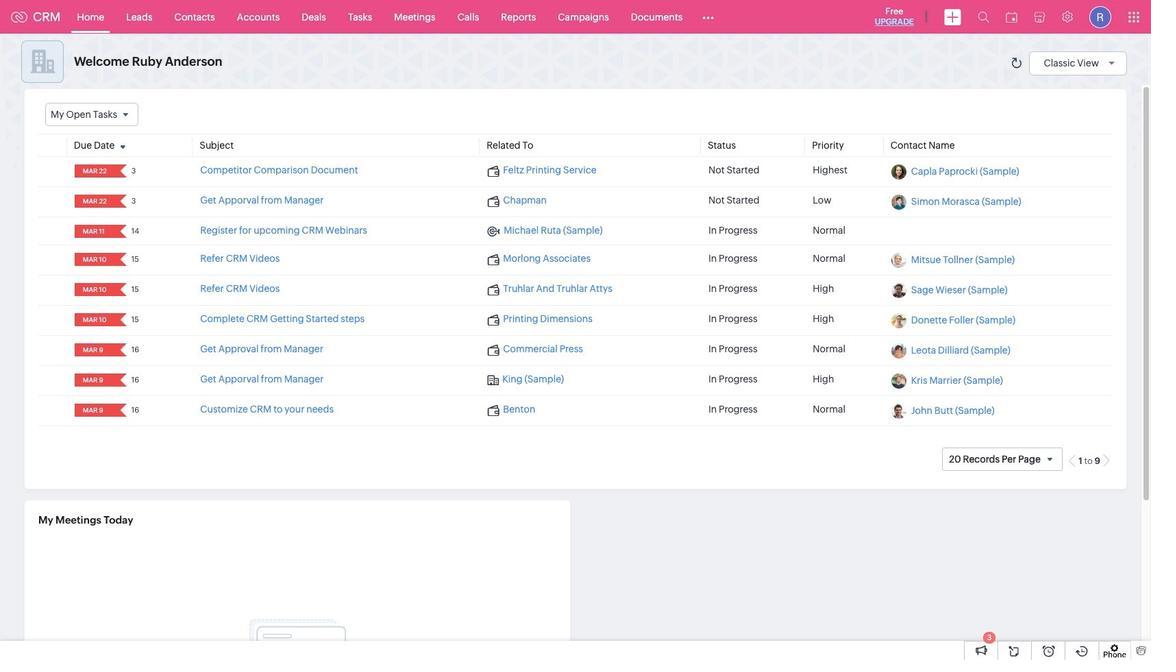 Task type: vqa. For each thing, say whether or not it's contained in the screenshot.
theola-
no



Task type: describe. For each thing, give the bounding box(es) containing it.
profile element
[[1082, 0, 1120, 33]]

logo image
[[11, 11, 27, 22]]

create menu image
[[945, 9, 962, 25]]

search element
[[970, 0, 998, 34]]



Task type: locate. For each thing, give the bounding box(es) containing it.
profile image
[[1090, 6, 1112, 28]]

Other Modules field
[[694, 6, 724, 28]]

None field
[[45, 103, 139, 126], [79, 165, 111, 178], [79, 195, 111, 208], [79, 225, 111, 238], [79, 253, 111, 266], [79, 283, 111, 296], [79, 313, 111, 326], [79, 344, 111, 357], [79, 374, 111, 387], [79, 404, 111, 417], [45, 103, 139, 126], [79, 165, 111, 178], [79, 195, 111, 208], [79, 225, 111, 238], [79, 253, 111, 266], [79, 283, 111, 296], [79, 313, 111, 326], [79, 344, 111, 357], [79, 374, 111, 387], [79, 404, 111, 417]]

create menu element
[[937, 0, 970, 33]]

calendar image
[[1006, 11, 1018, 22]]

search image
[[978, 11, 990, 23]]



